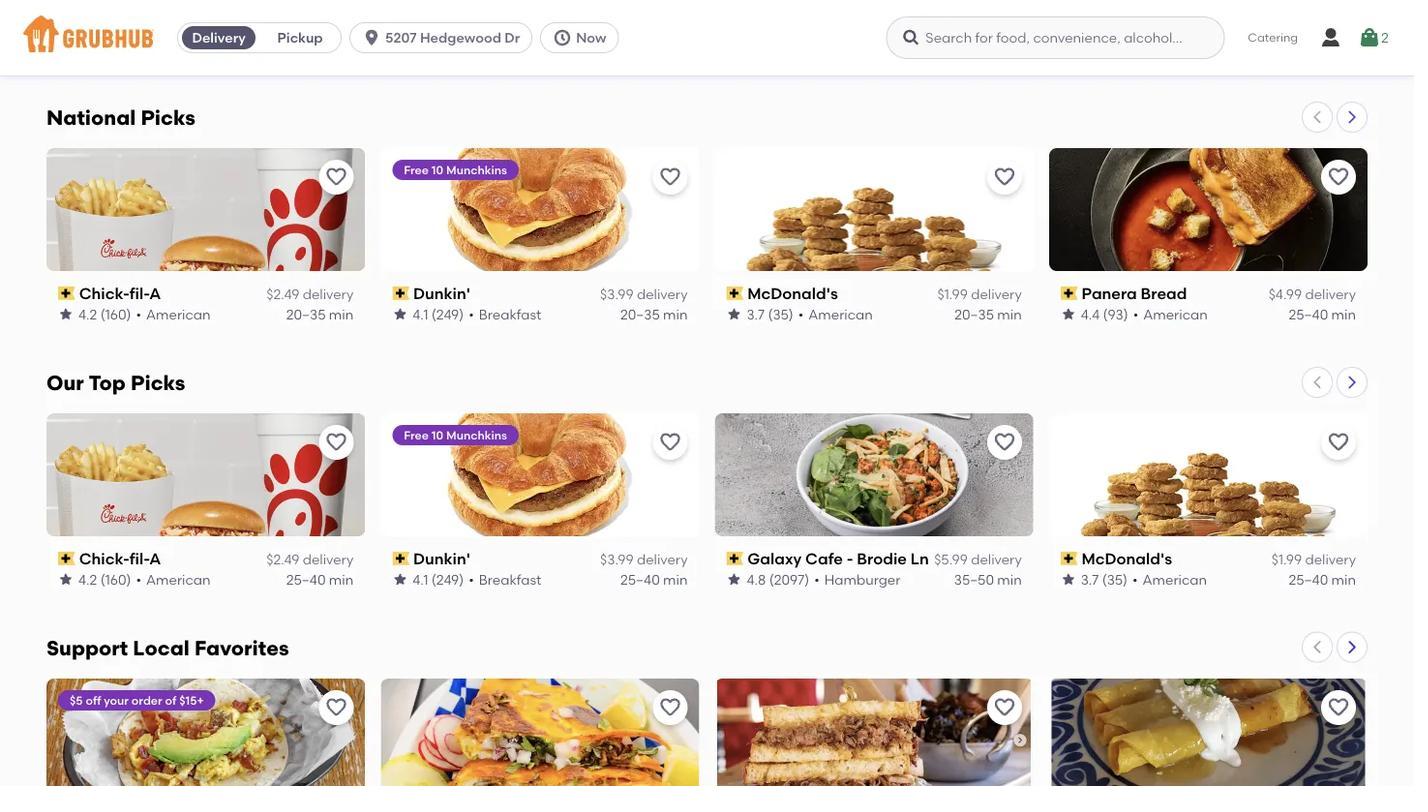 Task type: locate. For each thing, give the bounding box(es) containing it.
svg image right "convenience"
[[902, 28, 921, 47]]

dr
[[505, 30, 520, 46]]

4.4 for panera bread
[[1081, 306, 1100, 322]]

1 chick-fil-a logo image from the top
[[47, 148, 365, 271]]

0 vertical spatial (249)
[[432, 306, 464, 322]]

dunkin' for national picks
[[413, 284, 470, 303]]

25–40 for chick-fil-a
[[286, 571, 326, 587]]

(35) for 20–35
[[768, 306, 794, 322]]

support
[[46, 636, 128, 660]]

caret right icon image down 2 button
[[1345, 109, 1360, 125]]

2 4.2 (160) from the top
[[78, 571, 131, 587]]

2 vertical spatial caret left icon image
[[1310, 640, 1325, 655]]

2 free from the top
[[404, 428, 429, 442]]

1 breakfast from the top
[[479, 306, 541, 322]]

1 (160) from the top
[[100, 306, 131, 322]]

2 4.1 from the top
[[413, 571, 428, 587]]

$1.99 for 20–35
[[938, 286, 968, 303]]

1 vertical spatial (160)
[[100, 571, 131, 587]]

2 $3.99 delivery from the top
[[600, 551, 688, 568]]

1 vertical spatial free
[[404, 428, 429, 442]]

3.7
[[747, 306, 765, 322], [1081, 571, 1099, 587]]

4.2 for our
[[78, 571, 97, 587]]

0 vertical spatial fil-
[[130, 284, 149, 303]]

1 a from the top
[[149, 284, 161, 303]]

1 (249) from the top
[[432, 306, 464, 322]]

1 4.2 (160) from the top
[[78, 306, 131, 322]]

0 vertical spatial $2.49
[[267, 286, 299, 303]]

0 vertical spatial 3.7
[[747, 306, 765, 322]]

4.1 (249) for national picks
[[413, 306, 464, 322]]

chick-
[[79, 284, 130, 303], [79, 549, 130, 568]]

subscription pass image
[[392, 22, 409, 35], [58, 287, 75, 300], [392, 287, 409, 300], [727, 287, 744, 300], [58, 552, 75, 565], [727, 552, 744, 565]]

birrieria lopez cabrera logo image
[[381, 678, 699, 786]]

4.0
[[413, 41, 432, 57]]

chick-fil-a logo image
[[47, 148, 365, 271], [47, 413, 365, 536]]

4.5
[[78, 41, 98, 57]]

1 vertical spatial $2.49 delivery
[[267, 551, 354, 568]]

1 10 from the top
[[432, 163, 443, 177]]

main navigation navigation
[[0, 0, 1414, 76]]

1 4.4 from the top
[[1081, 41, 1100, 57]]

20–35 min for chick-fil-a
[[286, 306, 354, 322]]

chick- up top
[[79, 284, 130, 303]]

0 horizontal spatial 20–35
[[286, 306, 326, 322]]

1 horizontal spatial mcdonald's logo image
[[1049, 413, 1368, 536]]

1 • breakfast from the top
[[469, 306, 541, 322]]

svg image
[[1358, 26, 1382, 49], [553, 28, 572, 47]]

fil- for picks
[[130, 284, 149, 303]]

0 horizontal spatial 3.7 (35)
[[747, 306, 794, 322]]

1 vertical spatial a
[[149, 549, 161, 568]]

0 horizontal spatial $6.49
[[600, 21, 634, 38]]

munchkins for our top picks
[[446, 428, 507, 442]]

1 horizontal spatial $6.49
[[935, 21, 968, 38]]

chick- for our
[[79, 549, 130, 568]]

caret left icon image down the $4.49 delivery
[[1310, 109, 1325, 125]]

•
[[131, 41, 136, 57], [465, 41, 471, 57], [1133, 41, 1139, 57], [136, 306, 141, 322], [469, 306, 474, 322], [798, 306, 804, 322], [1133, 306, 1139, 322], [136, 571, 141, 587], [469, 571, 474, 587], [814, 571, 820, 587], [1133, 571, 1138, 587]]

cafe
[[806, 549, 843, 568]]

25–40 for panera bread
[[1289, 306, 1328, 322]]

free 10 munchkins
[[404, 163, 507, 177], [404, 428, 507, 442]]

svg image left now
[[553, 28, 572, 47]]

2 20–35 min from the left
[[620, 306, 688, 322]]

2 horizontal spatial 20–35 min
[[955, 306, 1022, 322]]

$2.49 delivery for national picks
[[267, 286, 354, 303]]

2 breakfast from the top
[[479, 571, 541, 587]]

4.4 left (93)
[[1081, 306, 1100, 322]]

20–35 min for dunkin'
[[620, 306, 688, 322]]

sandwich
[[476, 41, 540, 57]]

austin)
[[1251, 19, 1305, 38]]

1 free 10 munchkins from the top
[[404, 163, 507, 177]]

chick-fil-a
[[79, 284, 161, 303], [79, 549, 161, 568]]

svg image right the $4.49 delivery
[[1358, 26, 1382, 49]]

star icon image
[[58, 41, 74, 57], [392, 41, 408, 57], [1061, 41, 1076, 57], [58, 307, 74, 322], [392, 307, 408, 322], [727, 307, 742, 322], [1061, 307, 1076, 322], [58, 572, 74, 587], [392, 572, 408, 587], [727, 572, 742, 587], [1061, 572, 1076, 587]]

20–35
[[286, 306, 326, 322], [620, 306, 660, 322], [955, 306, 994, 322]]

convenience
[[801, 41, 887, 57]]

(160) up support
[[100, 571, 131, 587]]

caret right icon image
[[1345, 109, 1360, 125], [1345, 374, 1360, 390], [1345, 640, 1360, 655]]

1 vertical spatial breakfast
[[479, 571, 541, 587]]

4.1
[[413, 306, 428, 322], [413, 571, 428, 587]]

25–40 min for mcdonald's
[[1289, 571, 1356, 587]]

1 chick- from the top
[[79, 284, 130, 303]]

0 horizontal spatial $6.49 delivery
[[600, 21, 688, 38]]

0 vertical spatial $1.99 delivery
[[938, 286, 1022, 303]]

0 vertical spatial free 10 munchkins
[[404, 163, 507, 177]]

2 4.4 from the top
[[1081, 306, 1100, 322]]

$2.49
[[267, 286, 299, 303], [267, 551, 299, 568]]

25–40 for mcdonald's
[[1289, 571, 1328, 587]]

• breakfast
[[469, 306, 541, 322], [469, 571, 541, 587]]

$6.49
[[600, 21, 634, 38], [935, 21, 968, 38]]

$2.49 for our top picks
[[267, 551, 299, 568]]

2 4.1 (249) from the top
[[413, 571, 464, 587]]

0 vertical spatial $3.99 delivery
[[600, 286, 688, 303]]

brodie
[[857, 549, 907, 568]]

lone star kolaches (s austin)
[[1082, 19, 1305, 38]]

0 vertical spatial mcdonald's
[[748, 284, 838, 303]]

0 vertical spatial caret right icon image
[[1345, 109, 1360, 125]]

1 fil- from the top
[[130, 284, 149, 303]]

1 4.2 from the top
[[78, 306, 97, 322]]

2 a from the top
[[149, 549, 161, 568]]

mexican
[[141, 41, 197, 57]]

(160)
[[100, 306, 131, 322], [100, 571, 131, 587]]

1 vertical spatial 10
[[432, 428, 443, 442]]

$1.99 delivery
[[938, 286, 1022, 303], [1272, 551, 1356, 568]]

chick-fil-a up support
[[79, 549, 161, 568]]

2 caret right icon image from the top
[[1345, 374, 1360, 390]]

$5
[[70, 693, 83, 707]]

chick-fil-a up our top picks
[[79, 284, 161, 303]]

proceed to checkout button
[[1109, 631, 1369, 666]]

free
[[404, 163, 429, 177], [404, 428, 429, 442]]

svg image
[[1319, 26, 1343, 49], [362, 28, 382, 47], [902, 28, 921, 47]]

0 vertical spatial dunkin'
[[413, 284, 470, 303]]

25–40 for lone star kolaches (s austin)
[[1289, 41, 1328, 57]]

1 $3.99 delivery from the top
[[600, 286, 688, 303]]

0 vertical spatial a
[[149, 284, 161, 303]]

1 vertical spatial chick-
[[79, 549, 130, 568]]

mcdonald's
[[748, 284, 838, 303], [1082, 549, 1172, 568]]

free 10 munchkins for national picks
[[404, 163, 507, 177]]

1 vertical spatial $3.99
[[600, 551, 634, 568]]

1 horizontal spatial $1.99 delivery
[[1272, 551, 1356, 568]]

2 dunkin' logo image from the top
[[381, 413, 699, 536]]

25–40 min
[[955, 41, 1022, 57], [1289, 41, 1356, 57], [1289, 306, 1356, 322], [286, 571, 354, 587], [620, 571, 688, 587], [1289, 571, 1356, 587]]

0 horizontal spatial svg image
[[362, 28, 382, 47]]

0 horizontal spatial 20–35 min
[[286, 306, 354, 322]]

0 vertical spatial 4.4
[[1081, 41, 1100, 57]]

dunkin' logo image
[[381, 148, 699, 271], [381, 413, 699, 536]]

2 $3.99 from the top
[[600, 551, 634, 568]]

0 horizontal spatial $1.99
[[938, 286, 968, 303]]

2 vertical spatial caret right icon image
[[1345, 640, 1360, 655]]

1 vertical spatial $3.99 delivery
[[600, 551, 688, 568]]

1 vertical spatial (249)
[[432, 571, 464, 587]]

20–35 for dunkin'
[[620, 306, 660, 322]]

2 caret left icon image from the top
[[1310, 374, 1325, 390]]

3.7 (35) for 20–35
[[747, 306, 794, 322]]

35–50 min
[[954, 571, 1022, 587]]

0 vertical spatial chick-fil-a
[[79, 284, 161, 303]]

4.2 up support
[[78, 571, 97, 587]]

subscription pass image
[[58, 22, 75, 35], [1061, 22, 1078, 35], [1061, 287, 1078, 300], [392, 552, 409, 565], [1061, 552, 1078, 565]]

2 dunkin' from the top
[[413, 549, 470, 568]]

1 vertical spatial • breakfast
[[469, 571, 541, 587]]

0 horizontal spatial (35)
[[768, 306, 794, 322]]

1 20–35 from the left
[[286, 306, 326, 322]]

picks right top
[[131, 371, 185, 395]]

3 20–35 min from the left
[[955, 306, 1022, 322]]

svg image for 2
[[1358, 26, 1382, 49]]

(249)
[[432, 306, 464, 322], [432, 571, 464, 587]]

2 munchkins from the top
[[446, 428, 507, 442]]

mcdonald's for 20–35 min
[[748, 284, 838, 303]]

4.2 (160) up support
[[78, 571, 131, 587]]

0 horizontal spatial mcdonald's logo image
[[715, 148, 1034, 271]]

3.7 for 25–40
[[1081, 571, 1099, 587]]

1 munchkins from the top
[[446, 163, 507, 177]]

1 horizontal spatial 3.7 (35)
[[1081, 571, 1128, 587]]

(93)
[[1103, 306, 1128, 322]]

jasmine's
[[79, 19, 156, 38]]

0 vertical spatial 4.2 (160)
[[78, 306, 131, 322]]

10 for our top picks
[[432, 428, 443, 442]]

panera
[[1082, 284, 1137, 303]]

1 vertical spatial (35)
[[1102, 571, 1128, 587]]

ln
[[911, 549, 929, 568]]

papalote taco house logo image
[[1052, 678, 1365, 786]]

2 chick- from the top
[[79, 549, 130, 568]]

save this restaurant image
[[325, 165, 348, 189], [1327, 165, 1350, 189], [325, 431, 348, 454], [659, 431, 682, 454], [1327, 431, 1350, 454], [325, 696, 348, 719], [1327, 696, 1350, 719]]

0 vertical spatial 4.1
[[413, 306, 428, 322]]

1 horizontal spatial 20–35
[[620, 306, 660, 322]]

save this restaurant image for mcdonald's logo associated with 20–35 min
[[993, 165, 1016, 189]]

4.2 up top
[[78, 306, 97, 322]]

0 vertical spatial $3.99
[[600, 286, 634, 303]]

fil-
[[130, 284, 149, 303], [130, 549, 149, 568]]

0 horizontal spatial $1.99 delivery
[[938, 286, 1022, 303]]

1 vertical spatial 4.4
[[1081, 306, 1100, 322]]

Search for food, convenience, alcohol... search field
[[886, 16, 1225, 59]]

(28)
[[435, 41, 460, 57]]

2 horizontal spatial 20–35
[[955, 306, 994, 322]]

1 caret left icon image from the top
[[1310, 109, 1325, 125]]

1 vertical spatial 3.7 (35)
[[1081, 571, 1128, 587]]

25–40 min for chick-fil-a
[[286, 571, 354, 587]]

$1.99 for 25–40
[[1272, 551, 1302, 568]]

caret left icon image right checkout
[[1310, 640, 1325, 655]]

$2.49 delivery for our top picks
[[267, 551, 354, 568]]

lone
[[1082, 19, 1119, 38]]

2 20–35 from the left
[[620, 306, 660, 322]]

1 vertical spatial $2.49
[[267, 551, 299, 568]]

1 horizontal spatial $1.99
[[1272, 551, 1302, 568]]

(249) for national picks
[[432, 306, 464, 322]]

1 horizontal spatial mcdonald's
[[1082, 549, 1172, 568]]

mcdonald's logo image
[[715, 148, 1034, 271], [1049, 413, 1368, 536]]

0 vertical spatial $1.99
[[938, 286, 968, 303]]

caret left icon image down $4.99 delivery
[[1310, 374, 1325, 390]]

1 $2.49 from the top
[[267, 286, 299, 303]]

1 vertical spatial 4.2 (160)
[[78, 571, 131, 587]]

1 free from the top
[[404, 163, 429, 177]]

1 horizontal spatial 3.7
[[1081, 571, 1099, 587]]

1 dunkin' from the top
[[413, 284, 470, 303]]

0 vertical spatial 3.7 (35)
[[747, 306, 794, 322]]

1 $3.99 from the top
[[600, 286, 634, 303]]

3.7 (35)
[[747, 306, 794, 322], [1081, 571, 1128, 587]]

1 vertical spatial fil-
[[130, 549, 149, 568]]

save this restaurant image
[[659, 165, 682, 189], [993, 165, 1016, 189], [993, 431, 1016, 454], [659, 696, 682, 719], [993, 696, 1016, 719]]

save this restaurant image for birrieria lopez cabrera logo
[[659, 696, 682, 719]]

1 vertical spatial 3.7
[[1081, 571, 1099, 587]]

delivery
[[303, 21, 354, 38], [637, 21, 688, 38], [971, 21, 1022, 38], [1305, 21, 1356, 38], [303, 286, 354, 303], [637, 286, 688, 303], [971, 286, 1022, 303], [1305, 286, 1356, 303], [303, 551, 354, 568], [637, 551, 688, 568], [971, 551, 1022, 568], [1305, 551, 1356, 568]]

3 caret right icon image from the top
[[1345, 640, 1360, 655]]

sandwiches
[[495, 19, 587, 38]]

2 (160) from the top
[[100, 571, 131, 587]]

4.2 (160) up top
[[78, 306, 131, 322]]

1 $2.49 delivery from the top
[[267, 286, 354, 303]]

$6.49 delivery link
[[727, 17, 1022, 39]]

1 vertical spatial 4.2
[[78, 571, 97, 587]]

3.7 (35) for 25–40
[[1081, 571, 1128, 587]]

american
[[146, 306, 211, 322], [809, 306, 873, 322], [1143, 306, 1208, 322], [146, 571, 211, 587], [1143, 571, 1207, 587]]

fil- up local
[[130, 549, 149, 568]]

2 $2.49 from the top
[[267, 551, 299, 568]]

2 free 10 munchkins from the top
[[404, 428, 507, 442]]

4.1 (249)
[[413, 306, 464, 322], [413, 571, 464, 587]]

• american for 25–40 min mcdonald's logo
[[1133, 571, 1207, 587]]

1 vertical spatial chick-fil-a logo image
[[47, 413, 365, 536]]

caret right icon image down $4.99 delivery
[[1345, 374, 1360, 390]]

save this restaurant image for "galaxy cafe - brodie ln logo" on the right bottom of the page
[[993, 431, 1016, 454]]

svg image left 2 button
[[1319, 26, 1343, 49]]

1 vertical spatial mcdonald's logo image
[[1049, 413, 1368, 536]]

$3.99 delivery
[[600, 286, 688, 303], [600, 551, 688, 568]]

0 vertical spatial 4.1 (249)
[[413, 306, 464, 322]]

1 horizontal spatial (35)
[[1102, 571, 1128, 587]]

$3.99 delivery for national picks
[[600, 286, 688, 303]]

2 10 from the top
[[432, 428, 443, 442]]

0 vertical spatial 10
[[432, 163, 443, 177]]

1 4.1 from the top
[[413, 306, 428, 322]]

checkout
[[1245, 640, 1309, 656]]

0 vertical spatial chick-
[[79, 284, 130, 303]]

1 4.1 (249) from the top
[[413, 306, 464, 322]]

25–40 min for panera bread
[[1289, 306, 1356, 322]]

breakfast
[[479, 306, 541, 322], [479, 571, 541, 587]]

1 vertical spatial caret left icon image
[[1310, 374, 1325, 390]]

a for top
[[149, 549, 161, 568]]

0 vertical spatial mcdonald's logo image
[[715, 148, 1034, 271]]

1 chick-fil-a from the top
[[79, 284, 161, 303]]

0 vertical spatial free
[[404, 163, 429, 177]]

0 vertical spatial munchkins
[[446, 163, 507, 177]]

1 vertical spatial munchkins
[[446, 428, 507, 442]]

20–35 for mcdonald's
[[955, 306, 994, 322]]

1 horizontal spatial $6.49 delivery
[[935, 21, 1022, 38]]

2 chick-fil-a logo image from the top
[[47, 413, 365, 536]]

20–35 min
[[286, 306, 354, 322], [620, 306, 688, 322], [955, 306, 1022, 322]]

4.4 for lone star kolaches (s austin)
[[1081, 41, 1100, 57]]

0 vertical spatial • breakfast
[[469, 306, 541, 322]]

1 vertical spatial 4.1 (249)
[[413, 571, 464, 587]]

2 chick-fil-a from the top
[[79, 549, 161, 568]]

caret right icon image right checkout
[[1345, 640, 1360, 655]]

1 vertical spatial free 10 munchkins
[[404, 428, 507, 442]]

1 vertical spatial dunkin' logo image
[[381, 413, 699, 536]]

(160) for picks
[[100, 306, 131, 322]]

2 $6.49 from the left
[[935, 21, 968, 38]]

free for national picks
[[404, 163, 429, 177]]

0 vertical spatial chick-fil-a logo image
[[47, 148, 365, 271]]

1 horizontal spatial svg image
[[1358, 26, 1382, 49]]

1 horizontal spatial 20–35 min
[[620, 306, 688, 322]]

0 horizontal spatial svg image
[[553, 28, 572, 47]]

a
[[149, 284, 161, 303], [149, 549, 161, 568]]

1 vertical spatial mcdonald's
[[1082, 549, 1172, 568]]

southside
[[413, 19, 491, 38]]

picks
[[141, 105, 196, 130], [131, 371, 185, 395]]

now button
[[540, 22, 627, 53]]

2 (249) from the top
[[432, 571, 464, 587]]

$4.99
[[1269, 286, 1302, 303]]

hideaway kitchen & bar logo image
[[717, 678, 1031, 786]]

4.8 (2097)
[[747, 571, 810, 587]]

4.2 (160)
[[78, 306, 131, 322], [78, 571, 131, 587]]

chick-fil-a logo image for our top picks
[[47, 413, 365, 536]]

1 vertical spatial chick-fil-a
[[79, 549, 161, 568]]

chick- up support
[[79, 549, 130, 568]]

0 vertical spatial (35)
[[768, 306, 794, 322]]

your
[[104, 693, 129, 707]]

picks down mexican
[[141, 105, 196, 130]]

(160) up our top picks
[[100, 306, 131, 322]]

2 4.2 from the top
[[78, 571, 97, 587]]

2
[[1382, 29, 1389, 46]]

0 vertical spatial (160)
[[100, 306, 131, 322]]

1 vertical spatial caret right icon image
[[1345, 374, 1360, 390]]

2 • breakfast from the top
[[469, 571, 541, 587]]

$5.99 delivery
[[934, 551, 1022, 568]]

2 $6.49 delivery from the left
[[935, 21, 1022, 38]]

3.7 for 20–35
[[747, 306, 765, 322]]

0 vertical spatial caret left icon image
[[1310, 109, 1325, 125]]

• bakery
[[1133, 41, 1188, 57]]

caret left icon image
[[1310, 109, 1325, 125], [1310, 374, 1325, 390], [1310, 640, 1325, 655]]

munchkins for national picks
[[446, 163, 507, 177]]

1 dunkin' logo image from the top
[[381, 148, 699, 271]]

fil- up our top picks
[[130, 284, 149, 303]]

svg image inside 2 button
[[1358, 26, 1382, 49]]

2 fil- from the top
[[130, 549, 149, 568]]

2 $2.49 delivery from the top
[[267, 551, 354, 568]]

1 vertical spatial $1.99
[[1272, 551, 1302, 568]]

chick-fil-a for picks
[[79, 284, 161, 303]]

0 horizontal spatial mcdonald's
[[748, 284, 838, 303]]

1 vertical spatial dunkin'
[[413, 549, 470, 568]]

• american for mcdonald's logo associated with 20–35 min
[[798, 306, 873, 322]]

1 vertical spatial 4.1
[[413, 571, 428, 587]]

• american
[[136, 306, 211, 322], [798, 306, 873, 322], [1133, 306, 1208, 322], [136, 571, 211, 587], [1133, 571, 1207, 587]]

1 20–35 min from the left
[[286, 306, 354, 322]]

0 vertical spatial $2.49 delivery
[[267, 286, 354, 303]]

25–40 min for lone star kolaches (s austin)
[[1289, 41, 1356, 57]]

chick- for national
[[79, 284, 130, 303]]

4.1 for our top picks
[[413, 571, 428, 587]]

chick-fil-a for top
[[79, 549, 161, 568]]

4.5 (40)
[[78, 41, 126, 57]]

4.2 (160) for national
[[78, 306, 131, 322]]

national picks
[[46, 105, 196, 130]]

25–40
[[620, 41, 660, 57], [955, 41, 994, 57], [1289, 41, 1328, 57], [1289, 306, 1328, 322], [286, 571, 326, 587], [620, 571, 660, 587], [1289, 571, 1328, 587]]

3 20–35 from the left
[[955, 306, 994, 322]]

svg image inside now button
[[553, 28, 572, 47]]

1 vertical spatial $1.99 delivery
[[1272, 551, 1356, 568]]

dunkin'
[[413, 284, 470, 303], [413, 549, 470, 568]]

0 vertical spatial dunkin' logo image
[[381, 148, 699, 271]]

• breakfast for our top picks
[[469, 571, 541, 587]]

svg image left 5207
[[362, 28, 382, 47]]

0 horizontal spatial 3.7
[[747, 306, 765, 322]]

3 caret left icon image from the top
[[1310, 640, 1325, 655]]

4.4 down the lone
[[1081, 41, 1100, 57]]

0 vertical spatial breakfast
[[479, 306, 541, 322]]

top
[[88, 371, 126, 395]]

10
[[432, 163, 443, 177], [432, 428, 443, 442]]

0 vertical spatial 4.2
[[78, 306, 97, 322]]

dunkin' logo image for our top picks
[[381, 413, 699, 536]]

el chilito south logo image
[[47, 678, 365, 786]]

4.4
[[1081, 41, 1100, 57], [1081, 306, 1100, 322]]



Task type: vqa. For each thing, say whether or not it's contained in the screenshot.
Early
no



Task type: describe. For each thing, give the bounding box(es) containing it.
pickup button
[[260, 22, 341, 53]]

4.1 (249) for our top picks
[[413, 571, 464, 587]]

caret left icon image for picks
[[1310, 374, 1325, 390]]

save this restaurant image for hideaway kitchen & bar logo
[[993, 696, 1016, 719]]

dunkin' logo image for national picks
[[381, 148, 699, 271]]

25–40 min for dunkin'
[[620, 571, 688, 587]]

national
[[46, 105, 136, 130]]

order
[[132, 693, 162, 707]]

dunkin' for our top picks
[[413, 549, 470, 568]]

chick-fil-a logo image for national picks
[[47, 148, 365, 271]]

$4.49 delivery
[[1269, 21, 1356, 38]]

25–40 for dunkin'
[[620, 571, 660, 587]]

panera bread logo image
[[1049, 148, 1368, 271]]

5207 hedgewood dr
[[385, 30, 520, 46]]

galaxy
[[748, 549, 802, 568]]

1 $6.49 from the left
[[600, 21, 634, 38]]

restaurant
[[160, 19, 245, 38]]

delivery button
[[178, 22, 260, 53]]

fil- for top
[[130, 549, 149, 568]]

caret left icon image for favorites
[[1310, 640, 1325, 655]]

2 button
[[1358, 20, 1389, 55]]

$3.99 delivery for our top picks
[[600, 551, 688, 568]]

svg image for now
[[553, 28, 572, 47]]

$4.49
[[1269, 21, 1302, 38]]

proceed
[[1169, 640, 1225, 656]]

$6.49 delivery inside $6.49 delivery link
[[935, 21, 1022, 38]]

off
[[86, 693, 101, 707]]

4.2 (160) for our
[[78, 571, 131, 587]]

bakery
[[1143, 41, 1188, 57]]

galaxy cafe - brodie ln
[[748, 549, 929, 568]]

1 vertical spatial picks
[[131, 371, 185, 395]]

southside sandwiches
[[413, 19, 587, 38]]

• american for panera bread logo
[[1133, 306, 1208, 322]]

20–35 for chick-fil-a
[[286, 306, 326, 322]]

breakfast for national picks
[[479, 306, 541, 322]]

-
[[847, 549, 853, 568]]

favorites
[[194, 636, 289, 660]]

catering button
[[1235, 16, 1312, 60]]

a for picks
[[149, 284, 161, 303]]

free 10 munchkins for our top picks
[[404, 428, 507, 442]]

jasmine's restaurant
[[79, 19, 245, 38]]

$2.49 for national picks
[[267, 286, 299, 303]]

bread
[[1141, 284, 1187, 303]]

30–45 min
[[286, 41, 354, 57]]

$5.99
[[934, 551, 968, 568]]

1 caret right icon image from the top
[[1345, 109, 1360, 125]]

(160) for top
[[100, 571, 131, 587]]

catering
[[1248, 30, 1298, 44]]

0 vertical spatial picks
[[141, 105, 196, 130]]

• breakfast for national picks
[[469, 306, 541, 322]]

35–50
[[954, 571, 994, 587]]

our top picks
[[46, 371, 185, 395]]

$7.49
[[269, 21, 299, 38]]

now
[[576, 30, 606, 46]]

star
[[1123, 19, 1155, 38]]

$7.49 delivery
[[269, 21, 354, 38]]

subscription pass image for jasmine's
[[58, 22, 75, 35]]

our
[[46, 371, 84, 395]]

(2097)
[[769, 571, 810, 587]]

1 horizontal spatial svg image
[[902, 28, 921, 47]]

mcdonald's logo image for 25–40 min
[[1049, 413, 1368, 536]]

4.2 for national
[[78, 306, 97, 322]]

(40)
[[101, 41, 126, 57]]

kolaches
[[1158, 19, 1228, 38]]

4.4 (93)
[[1081, 306, 1128, 322]]

caret right icon image for favorites
[[1345, 640, 1360, 655]]

caret right icon image for picks
[[1345, 374, 1360, 390]]

$5 off your order of $15+
[[70, 693, 204, 707]]

proceed to checkout
[[1169, 640, 1309, 656]]

pickup
[[277, 30, 323, 46]]

(s
[[1232, 19, 1247, 38]]

hamburger
[[825, 571, 901, 587]]

30–45
[[286, 41, 326, 57]]

$1.99 delivery for 20–35
[[938, 286, 1022, 303]]

10 for national picks
[[432, 163, 443, 177]]

1 $6.49 delivery from the left
[[600, 21, 688, 38]]

$3.99 for our top picks
[[600, 551, 634, 568]]

to
[[1228, 640, 1242, 656]]

4.1 for national picks
[[413, 306, 428, 322]]

4.8
[[747, 571, 766, 587]]

subscription pass image for panera
[[1061, 287, 1078, 300]]

2 horizontal spatial svg image
[[1319, 26, 1343, 49]]

galaxy cafe - brodie ln logo image
[[715, 413, 1034, 536]]

subscription pass image for lone
[[1061, 22, 1078, 35]]

mcdonald's for 25–40 min
[[1082, 549, 1172, 568]]

4.0 (28)
[[413, 41, 460, 57]]

• mexican
[[131, 41, 197, 57]]

support local favorites
[[46, 636, 289, 660]]

delivery inside $6.49 delivery link
[[971, 21, 1022, 38]]

(249) for our top picks
[[432, 571, 464, 587]]

breakfast for our top picks
[[479, 571, 541, 587]]

$4.99 delivery
[[1269, 286, 1356, 303]]

• hamburger
[[814, 571, 901, 587]]

svg image inside 5207 hedgewood dr button
[[362, 28, 382, 47]]

$15+
[[179, 693, 204, 707]]

delivery
[[192, 30, 246, 46]]

$1.99 delivery for 25–40
[[1272, 551, 1356, 568]]

of
[[165, 693, 176, 707]]

20–35 min for mcdonald's
[[955, 306, 1022, 322]]

local
[[133, 636, 190, 660]]

4.4 (84)
[[1081, 41, 1128, 57]]

free for our top picks
[[404, 428, 429, 442]]

hedgewood
[[420, 30, 501, 46]]

5207 hedgewood dr button
[[350, 22, 540, 53]]

mcdonald's logo image for 20–35 min
[[715, 148, 1034, 271]]

(35) for 25–40
[[1102, 571, 1128, 587]]

• sandwich
[[465, 41, 540, 57]]

(84)
[[1103, 41, 1128, 57]]

panera bread
[[1082, 284, 1187, 303]]

$3.99 for national picks
[[600, 286, 634, 303]]

5207
[[385, 30, 417, 46]]



